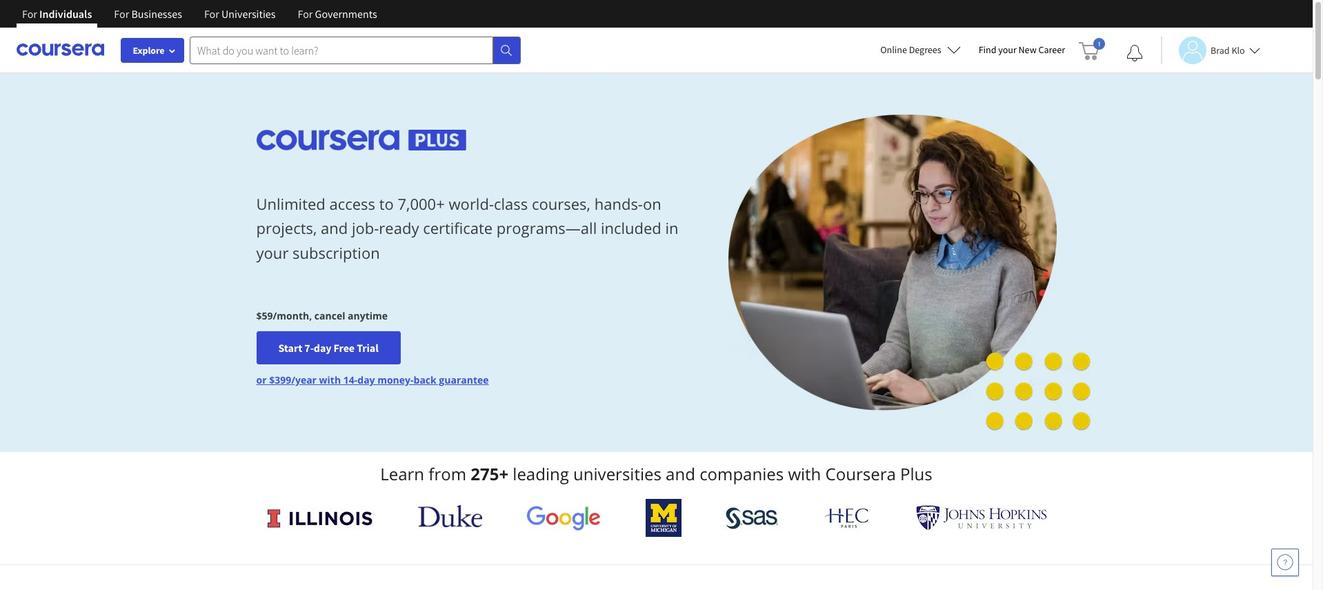 Task type: describe. For each thing, give the bounding box(es) containing it.
on
[[643, 193, 662, 214]]

to
[[379, 193, 394, 214]]

university of illinois at urbana-champaign image
[[266, 507, 374, 529]]

degrees
[[909, 43, 942, 56]]

businesses
[[131, 7, 182, 21]]

start 7-day free trial button
[[256, 331, 401, 365]]

money-
[[378, 374, 414, 387]]

from
[[429, 462, 467, 485]]

unlimited
[[256, 193, 326, 214]]

brad klo
[[1211, 44, 1245, 56]]

online degrees button
[[870, 35, 972, 65]]

$399
[[269, 374, 291, 387]]

guarantee
[[439, 374, 489, 387]]

for businesses
[[114, 7, 182, 21]]

/year
[[291, 374, 317, 387]]

explore button
[[121, 38, 184, 63]]

275+
[[471, 462, 509, 485]]

sas image
[[726, 507, 779, 529]]

johns hopkins university image
[[916, 505, 1047, 531]]

unlimited access to 7,000+ world-class courses, hands-on projects, and job-ready certificate programs—all included in your subscription
[[256, 193, 679, 263]]

new
[[1019, 43, 1037, 56]]

0 horizontal spatial with
[[319, 374, 341, 387]]

shopping cart: 1 item image
[[1079, 38, 1106, 60]]

7,000+
[[398, 193, 445, 214]]

hands-
[[595, 193, 643, 214]]

access
[[330, 193, 375, 214]]

anytime
[[348, 309, 388, 322]]

or $399 /year with 14-day money-back guarantee
[[256, 374, 489, 387]]

online
[[881, 43, 907, 56]]

start
[[278, 341, 302, 355]]

trial
[[357, 341, 379, 355]]

brad klo button
[[1161, 36, 1261, 64]]

for for governments
[[298, 7, 313, 21]]

day inside start 7-day free trial button
[[314, 341, 332, 355]]

university of michigan image
[[646, 499, 682, 537]]

coursera plus image
[[256, 130, 466, 150]]

universities
[[574, 462, 662, 485]]

$59
[[256, 309, 273, 322]]

leading
[[513, 462, 569, 485]]

coursera
[[826, 462, 896, 485]]

explore
[[133, 44, 165, 57]]

companies
[[700, 462, 784, 485]]

for for businesses
[[114, 7, 129, 21]]

duke university image
[[418, 505, 482, 527]]

brad
[[1211, 44, 1230, 56]]

find
[[979, 43, 997, 56]]

1 vertical spatial and
[[666, 462, 696, 485]]

klo
[[1232, 44, 1245, 56]]

subscription
[[293, 242, 380, 263]]

show notifications image
[[1127, 45, 1143, 61]]

plus
[[901, 462, 933, 485]]



Task type: vqa. For each thing, say whether or not it's contained in the screenshot.
the your within the Find your New Career link
yes



Task type: locate. For each thing, give the bounding box(es) containing it.
1 horizontal spatial your
[[999, 43, 1017, 56]]

for
[[22, 7, 37, 21], [114, 7, 129, 21], [204, 7, 219, 21], [298, 7, 313, 21]]

learn
[[380, 462, 424, 485]]

learn from 275+ leading universities and companies with coursera plus
[[380, 462, 933, 485]]

for left universities in the left top of the page
[[204, 7, 219, 21]]

with left "coursera"
[[788, 462, 821, 485]]

for universities
[[204, 7, 276, 21]]

$59 /month, cancel anytime
[[256, 309, 388, 322]]

for for individuals
[[22, 7, 37, 21]]

4 for from the left
[[298, 7, 313, 21]]

your right the find
[[999, 43, 1017, 56]]

online degrees
[[881, 43, 942, 56]]

job-
[[352, 218, 379, 238]]

help center image
[[1277, 554, 1294, 571]]

1 vertical spatial day
[[358, 374, 375, 387]]

universities
[[222, 7, 276, 21]]

career
[[1039, 43, 1066, 56]]

for left individuals in the left of the page
[[22, 7, 37, 21]]

or
[[256, 374, 267, 387]]

0 vertical spatial with
[[319, 374, 341, 387]]

and
[[321, 218, 348, 238], [666, 462, 696, 485]]

hec paris image
[[823, 504, 872, 532]]

banner navigation
[[11, 0, 388, 38]]

your inside unlimited access to 7,000+ world-class courses, hands-on projects, and job-ready certificate programs—all included in your subscription
[[256, 242, 289, 263]]

1 horizontal spatial with
[[788, 462, 821, 485]]

certificate
[[423, 218, 493, 238]]

your
[[999, 43, 1017, 56], [256, 242, 289, 263]]

7-
[[305, 341, 314, 355]]

in
[[666, 218, 679, 238]]

1 horizontal spatial and
[[666, 462, 696, 485]]

None search field
[[190, 36, 521, 64]]

for left governments
[[298, 7, 313, 21]]

coursera image
[[17, 39, 104, 61]]

1 horizontal spatial day
[[358, 374, 375, 387]]

google image
[[527, 505, 601, 531]]

and up subscription on the top
[[321, 218, 348, 238]]

world-
[[449, 193, 494, 214]]

for for universities
[[204, 7, 219, 21]]

your down projects,
[[256, 242, 289, 263]]

0 vertical spatial day
[[314, 341, 332, 355]]

day left free
[[314, 341, 332, 355]]

day left "money-"
[[358, 374, 375, 387]]

cancel
[[315, 309, 345, 322]]

0 horizontal spatial and
[[321, 218, 348, 238]]

0 horizontal spatial your
[[256, 242, 289, 263]]

class
[[494, 193, 528, 214]]

courses,
[[532, 193, 591, 214]]

included
[[601, 218, 662, 238]]

free
[[334, 341, 355, 355]]

back
[[414, 374, 437, 387]]

find your new career link
[[972, 41, 1072, 59]]

day
[[314, 341, 332, 355], [358, 374, 375, 387]]

14-
[[344, 374, 358, 387]]

0 horizontal spatial day
[[314, 341, 332, 355]]

for left businesses
[[114, 7, 129, 21]]

0 vertical spatial your
[[999, 43, 1017, 56]]

and up university of michigan image
[[666, 462, 696, 485]]

3 for from the left
[[204, 7, 219, 21]]

your inside find your new career link
[[999, 43, 1017, 56]]

find your new career
[[979, 43, 1066, 56]]

programs—all
[[497, 218, 597, 238]]

projects,
[[256, 218, 317, 238]]

1 vertical spatial your
[[256, 242, 289, 263]]

1 for from the left
[[22, 7, 37, 21]]

individuals
[[39, 7, 92, 21]]

start 7-day free trial
[[278, 341, 379, 355]]

/month,
[[273, 309, 312, 322]]

ready
[[379, 218, 419, 238]]

and inside unlimited access to 7,000+ world-class courses, hands-on projects, and job-ready certificate programs—all included in your subscription
[[321, 218, 348, 238]]

2 for from the left
[[114, 7, 129, 21]]

with
[[319, 374, 341, 387], [788, 462, 821, 485]]

1 vertical spatial with
[[788, 462, 821, 485]]

for governments
[[298, 7, 377, 21]]

with left the 14-
[[319, 374, 341, 387]]

What do you want to learn? text field
[[190, 36, 493, 64]]

for individuals
[[22, 7, 92, 21]]

0 vertical spatial and
[[321, 218, 348, 238]]

governments
[[315, 7, 377, 21]]



